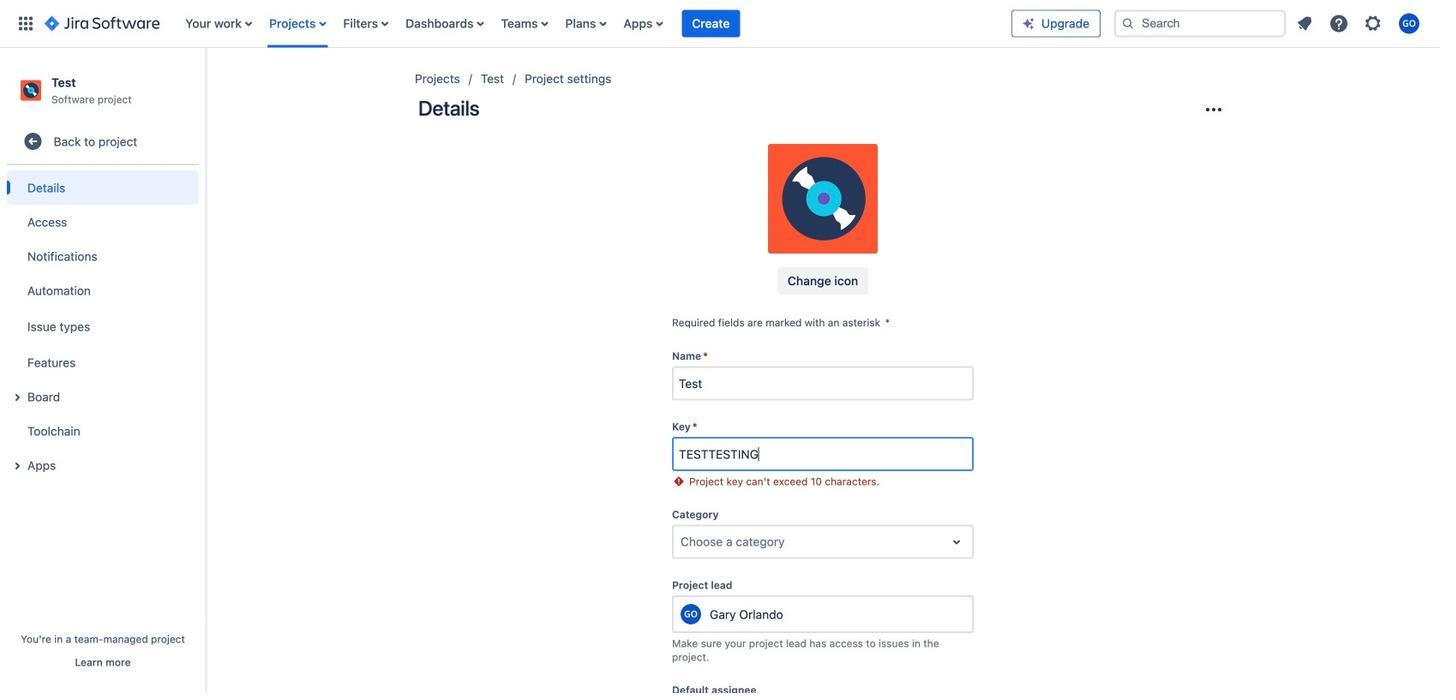 Task type: locate. For each thing, give the bounding box(es) containing it.
open image
[[946, 532, 967, 553]]

group inside sidebar element
[[7, 166, 199, 488]]

expand image
[[7, 388, 27, 408], [7, 456, 27, 477]]

list
[[177, 0, 1012, 48], [1289, 8, 1430, 39]]

None search field
[[1114, 10, 1286, 37]]

None field
[[674, 368, 972, 399], [674, 439, 972, 470], [674, 368, 972, 399], [674, 439, 972, 470]]

notifications image
[[1294, 13, 1315, 34]]

sidebar navigation image
[[187, 69, 225, 103]]

None text field
[[681, 534, 684, 551]]

1 horizontal spatial list
[[1289, 8, 1430, 39]]

banner
[[0, 0, 1440, 48]]

1 vertical spatial expand image
[[7, 456, 27, 477]]

jira software image
[[45, 13, 160, 34], [45, 13, 160, 34]]

project avatar image
[[768, 144, 878, 254]]

list item
[[682, 0, 740, 48]]

group
[[7, 166, 199, 488]]

0 vertical spatial expand image
[[7, 388, 27, 408]]

error image
[[672, 475, 686, 489]]



Task type: vqa. For each thing, say whether or not it's contained in the screenshot.
Star TEST board 'icon'
no



Task type: describe. For each thing, give the bounding box(es) containing it.
0 horizontal spatial list
[[177, 0, 1012, 48]]

appswitcher icon image
[[15, 13, 36, 34]]

your profile and settings image
[[1399, 13, 1420, 34]]

primary element
[[10, 0, 1012, 48]]

Search field
[[1114, 10, 1286, 37]]

search image
[[1121, 17, 1135, 30]]

settings image
[[1363, 13, 1384, 34]]

1 expand image from the top
[[7, 388, 27, 408]]

2 expand image from the top
[[7, 456, 27, 477]]

sidebar element
[[0, 48, 206, 693]]

help image
[[1329, 13, 1349, 34]]

more image
[[1204, 99, 1224, 120]]



